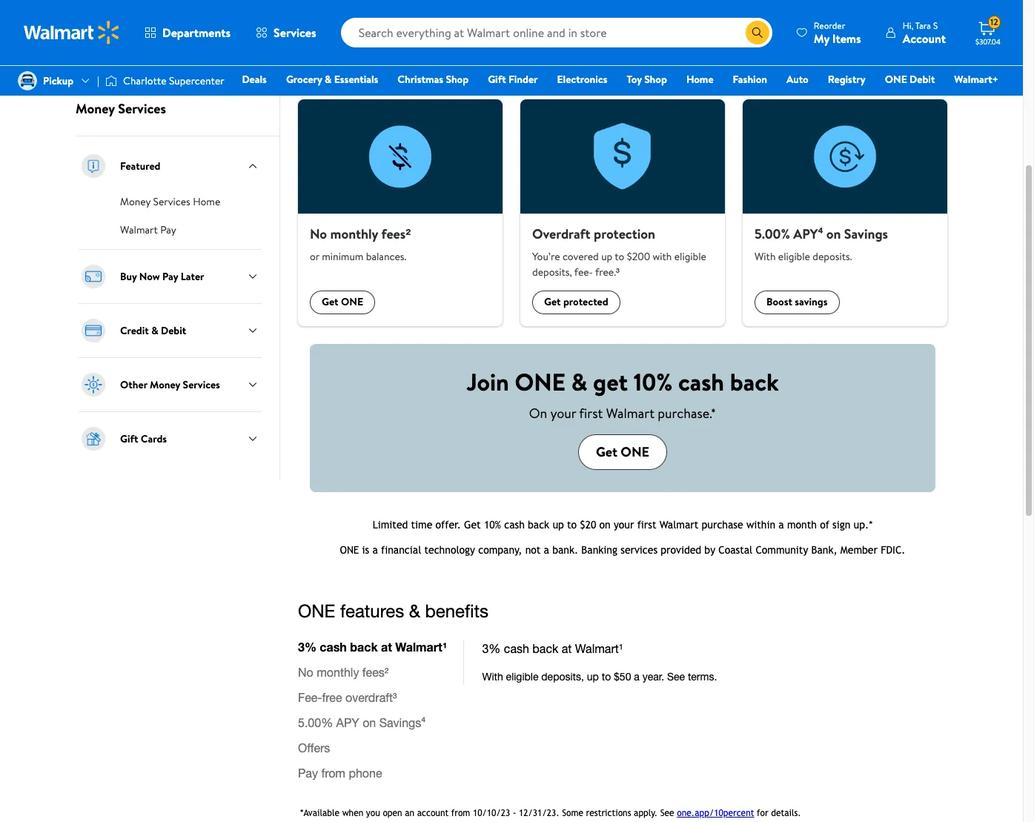 Task type: describe. For each thing, give the bounding box(es) containing it.
services button
[[243, 15, 329, 50]]

monthly
[[330, 225, 378, 243]]

debit with rewards. get three percent cash back at walmart up to fifty dollars a year¹. terms apply. get one. image
[[64, 0, 966, 79]]

services inside 'popup button'
[[274, 24, 316, 41]]

one inside join one & get 10% cash back on your first walmart purchase.*
[[515, 366, 566, 398]]

0 vertical spatial home
[[687, 72, 714, 87]]

one debit
[[885, 72, 936, 87]]

electronics
[[557, 72, 608, 87]]

up
[[602, 249, 613, 264]]

walmart+ link
[[948, 71, 1006, 88]]

credit & debit
[[120, 323, 186, 338]]

eligible inside 5.00% apy⁴ on savings with eligible deposits.
[[779, 249, 811, 264]]

minimum
[[322, 249, 364, 264]]

buy now pay later
[[120, 269, 204, 284]]

list containing no monthly fees²
[[289, 99, 957, 326]]

shop for christmas shop
[[446, 72, 469, 87]]

savings
[[845, 225, 889, 243]]

deposits.
[[813, 249, 853, 264]]

items
[[833, 30, 862, 46]]

registry
[[828, 72, 866, 87]]

$200
[[627, 249, 651, 264]]

gift finder link
[[482, 71, 545, 88]]

money for money services
[[76, 99, 115, 118]]

hi, tara s account
[[903, 19, 947, 46]]

protection
[[594, 225, 656, 243]]

back
[[730, 366, 779, 398]]

departments
[[162, 24, 231, 41]]

to
[[615, 249, 625, 264]]

with
[[653, 249, 672, 264]]

money for money services home
[[120, 194, 151, 209]]

cards
[[141, 432, 167, 446]]

apy⁴
[[794, 225, 824, 243]]

protected
[[564, 295, 609, 310]]

charlotte
[[123, 73, 167, 88]]

& inside join one & get 10% cash back on your first walmart purchase.*
[[572, 366, 588, 398]]

auto link
[[780, 71, 816, 88]]

boost savings button
[[755, 290, 840, 314]]

Walmart Site-Wide search field
[[341, 18, 773, 47]]

one down join one & get 10% cash back on your first walmart purchase.*
[[621, 443, 650, 461]]

one right registry link
[[885, 72, 908, 87]]

purchase.*
[[658, 404, 717, 423]]

tara
[[916, 19, 932, 32]]

christmas shop link
[[391, 71, 476, 88]]

& for grocery
[[325, 72, 332, 87]]

1 vertical spatial pay
[[162, 269, 178, 284]]

5.00% apy⁴ on savings list item
[[734, 99, 957, 326]]

join
[[467, 366, 509, 398]]

overdraft
[[533, 225, 591, 243]]

walmart pay
[[120, 222, 176, 237]]

savings
[[795, 295, 828, 310]]

get one button inside no monthly fees² list item
[[310, 290, 375, 314]]

later
[[181, 269, 204, 284]]

services right the other
[[183, 377, 220, 392]]

on
[[529, 404, 548, 423]]

deals link
[[235, 71, 274, 88]]

get one inside no monthly fees² list item
[[322, 295, 363, 310]]

featured
[[120, 159, 161, 173]]

overdraft protection you're covered up to $200 with eligible deposits, fee- free.³
[[533, 225, 707, 279]]

fashion
[[733, 72, 768, 87]]

you're
[[533, 249, 560, 264]]

account
[[903, 30, 947, 46]]

other money services image
[[79, 370, 108, 400]]

deals
[[242, 72, 267, 87]]

buy now pay later image
[[79, 262, 108, 291]]

electronics link
[[551, 71, 615, 88]]

supercenter
[[169, 73, 225, 88]]

shop for toy shop
[[645, 72, 668, 87]]

search icon image
[[752, 27, 764, 39]]

money services home
[[120, 194, 220, 209]]

no monthly fees² or minimum balances.
[[310, 225, 411, 264]]

charlotte supercenter
[[123, 73, 225, 88]]

cash
[[679, 366, 725, 398]]

one debit link
[[879, 71, 942, 88]]

1 horizontal spatial debit
[[910, 72, 936, 87]]

my
[[814, 30, 830, 46]]

services down the charlotte on the top left of the page
[[118, 99, 166, 118]]

credit & debit image
[[79, 316, 108, 346]]

essentials
[[334, 72, 379, 87]]

eligible inside overdraft protection you're covered up to $200 with eligible deposits, fee- free.³
[[675, 249, 707, 264]]

no monthly fees² list item
[[289, 99, 512, 326]]

pickup
[[43, 73, 74, 88]]

finder
[[509, 72, 538, 87]]

5.00% apy⁴ on savings with eligible deposits.
[[755, 225, 889, 264]]

no
[[310, 225, 327, 243]]

gift cards
[[120, 432, 167, 446]]

get protected
[[544, 295, 609, 310]]

fees²
[[382, 225, 411, 243]]

auto
[[787, 72, 809, 87]]

toy
[[627, 72, 642, 87]]

get protected button
[[533, 290, 621, 314]]

buy
[[120, 269, 137, 284]]

now
[[139, 269, 160, 284]]

gift finder
[[488, 72, 538, 87]]

fee-
[[575, 264, 593, 279]]



Task type: locate. For each thing, give the bounding box(es) containing it.
one inside no monthly fees² list item
[[341, 295, 363, 310]]

get one button down "minimum" at the left top
[[310, 290, 375, 314]]

1 horizontal spatial eligible
[[779, 249, 811, 264]]

home
[[687, 72, 714, 87], [193, 194, 220, 209]]

1 vertical spatial get one
[[596, 443, 650, 461]]

departments button
[[132, 15, 243, 50]]

home link
[[680, 71, 721, 88]]

Search search field
[[341, 18, 773, 47]]

0 horizontal spatial shop
[[446, 72, 469, 87]]

one up on
[[515, 366, 566, 398]]

your
[[551, 404, 577, 423]]

grocery
[[286, 72, 322, 87]]

pay right now
[[162, 269, 178, 284]]

services up grocery
[[274, 24, 316, 41]]

fashion link
[[727, 71, 774, 88]]

gift
[[488, 72, 506, 87], [120, 432, 138, 446]]

registry link
[[822, 71, 873, 88]]

gift for gift cards
[[120, 432, 138, 446]]

other
[[120, 377, 147, 392]]

walmart down money services home
[[120, 222, 158, 237]]

debit right credit
[[161, 323, 186, 338]]

gift left cards
[[120, 432, 138, 446]]

money down |
[[76, 99, 115, 118]]

reorder
[[814, 19, 846, 32]]

1 horizontal spatial home
[[687, 72, 714, 87]]

reorder my items
[[814, 19, 862, 46]]

0 vertical spatial debit
[[910, 72, 936, 87]]

walmart down get
[[606, 404, 655, 423]]

& right grocery
[[325, 72, 332, 87]]

get down "minimum" at the left top
[[322, 295, 339, 310]]

christmas shop
[[398, 72, 469, 87]]

credit
[[120, 323, 149, 338]]

0 horizontal spatial debit
[[161, 323, 186, 338]]

0 horizontal spatial get one
[[322, 295, 363, 310]]

get
[[593, 366, 628, 398]]

get one button
[[310, 290, 375, 314], [579, 435, 668, 470]]

debit down account
[[910, 72, 936, 87]]

12
[[991, 16, 999, 28]]

list
[[289, 99, 957, 326]]

toy shop link
[[620, 71, 674, 88]]

&
[[325, 72, 332, 87], [151, 323, 158, 338], [572, 366, 588, 398]]

one
[[885, 72, 908, 87], [341, 295, 363, 310], [515, 366, 566, 398], [621, 443, 650, 461]]

2 eligible from the left
[[779, 249, 811, 264]]

5.00% apy superscript four on savings. with eligible deposits. boost savings. image
[[743, 99, 948, 214]]

2 horizontal spatial get
[[596, 443, 618, 461]]

on
[[827, 225, 842, 243]]

get for overdraft
[[544, 295, 561, 310]]

debit
[[910, 72, 936, 87], [161, 323, 186, 338]]

get one
[[322, 295, 363, 310], [596, 443, 650, 461]]

0 vertical spatial get one button
[[310, 290, 375, 314]]

pay inside walmart pay link
[[160, 222, 176, 237]]

0 horizontal spatial get one button
[[310, 290, 375, 314]]

grocery & essentials link
[[280, 71, 385, 88]]

overdraft protection list item
[[512, 99, 734, 326]]

other money services
[[120, 377, 220, 392]]

pay down money services home
[[160, 222, 176, 237]]

featured image
[[79, 151, 108, 181]]

no monthly fees superscript two. or minimum balances. get one. image
[[298, 99, 503, 214]]

1 vertical spatial gift
[[120, 432, 138, 446]]

1 vertical spatial get one button
[[579, 435, 668, 470]]

shop right christmas at the left of page
[[446, 72, 469, 87]]

walmart image
[[24, 21, 120, 45]]

eligible down apy⁴
[[779, 249, 811, 264]]

0 horizontal spatial gift
[[120, 432, 138, 446]]

1 vertical spatial &
[[151, 323, 158, 338]]

shop right toy
[[645, 72, 668, 87]]

get inside no monthly fees² list item
[[322, 295, 339, 310]]

eligible right with
[[675, 249, 707, 264]]

christmas
[[398, 72, 444, 87]]

1 shop from the left
[[446, 72, 469, 87]]

boost savings
[[767, 295, 828, 310]]

0 horizontal spatial home
[[193, 194, 220, 209]]

or
[[310, 249, 320, 264]]

2 vertical spatial money
[[150, 377, 180, 392]]

gift for gift finder
[[488, 72, 506, 87]]

1 vertical spatial walmart
[[606, 404, 655, 423]]

& for credit
[[151, 323, 158, 338]]

 image
[[105, 73, 117, 88]]

balances.
[[366, 249, 407, 264]]

1 horizontal spatial get one button
[[579, 435, 668, 470]]

money right the other
[[150, 377, 180, 392]]

1 horizontal spatial &
[[325, 72, 332, 87]]

& right credit
[[151, 323, 158, 338]]

0 horizontal spatial get
[[322, 295, 339, 310]]

services up walmart pay link
[[153, 194, 190, 209]]

|
[[97, 73, 99, 88]]

 image
[[18, 71, 37, 90]]

s
[[934, 19, 939, 32]]

gift left finder
[[488, 72, 506, 87]]

1 horizontal spatial shop
[[645, 72, 668, 87]]

1 eligible from the left
[[675, 249, 707, 264]]

0 horizontal spatial &
[[151, 323, 158, 338]]

0 horizontal spatial walmart
[[120, 222, 158, 237]]

0 vertical spatial money
[[76, 99, 115, 118]]

0 vertical spatial &
[[325, 72, 332, 87]]

walmart+
[[955, 72, 999, 87]]

join one & get 10% cash back on your first walmart purchase.*
[[467, 366, 779, 423]]

with
[[755, 249, 776, 264]]

services
[[274, 24, 316, 41], [118, 99, 166, 118], [153, 194, 190, 209], [183, 377, 220, 392]]

gift cards image
[[79, 424, 108, 454]]

get one down "minimum" at the left top
[[322, 295, 363, 310]]

hi,
[[903, 19, 914, 32]]

grocery & essentials
[[286, 72, 379, 87]]

0 vertical spatial walmart
[[120, 222, 158, 237]]

1 vertical spatial debit
[[161, 323, 186, 338]]

get down "deposits,"
[[544, 295, 561, 310]]

1 horizontal spatial walmart
[[606, 404, 655, 423]]

money up walmart pay link
[[120, 194, 151, 209]]

walmart pay link
[[120, 221, 176, 237]]

2 shop from the left
[[645, 72, 668, 87]]

walmart inside join one & get 10% cash back on your first walmart purchase.*
[[606, 404, 655, 423]]

1 horizontal spatial gift
[[488, 72, 506, 87]]

get down first
[[596, 443, 618, 461]]

overdraft protection. you're covered up to two hundred dollars with direct deposit, fee-free. superscript three. get protected. image
[[521, 99, 725, 214]]

first
[[580, 404, 603, 423]]

0 vertical spatial get one
[[322, 295, 363, 310]]

one down "minimum" at the left top
[[341, 295, 363, 310]]

walmart
[[120, 222, 158, 237], [606, 404, 655, 423]]

2 vertical spatial &
[[572, 366, 588, 398]]

boost
[[767, 295, 793, 310]]

& left get
[[572, 366, 588, 398]]

money services
[[76, 99, 166, 118]]

toy shop
[[627, 72, 668, 87]]

1 vertical spatial home
[[193, 194, 220, 209]]

5.00%
[[755, 225, 791, 243]]

get for no
[[322, 295, 339, 310]]

$307.04
[[976, 36, 1001, 47]]

eligible
[[675, 249, 707, 264], [779, 249, 811, 264]]

0 horizontal spatial eligible
[[675, 249, 707, 264]]

get one down first
[[596, 443, 650, 461]]

10%
[[634, 366, 673, 398]]

get inside get protected button
[[544, 295, 561, 310]]

get one button down first
[[579, 435, 668, 470]]

0 vertical spatial gift
[[488, 72, 506, 87]]

2 horizontal spatial &
[[572, 366, 588, 398]]

shop
[[446, 72, 469, 87], [645, 72, 668, 87]]

money services home link
[[120, 193, 220, 209]]

deposits,
[[533, 264, 572, 279]]

0 vertical spatial pay
[[160, 222, 176, 237]]

pay
[[160, 222, 176, 237], [162, 269, 178, 284]]

1 vertical spatial money
[[120, 194, 151, 209]]

money
[[76, 99, 115, 118], [120, 194, 151, 209], [150, 377, 180, 392]]

free.³
[[596, 264, 620, 279]]

1 horizontal spatial get one
[[596, 443, 650, 461]]

1 horizontal spatial get
[[544, 295, 561, 310]]

get
[[322, 295, 339, 310], [544, 295, 561, 310], [596, 443, 618, 461]]



Task type: vqa. For each thing, say whether or not it's contained in the screenshot.
Shop related to Toy Shop
yes



